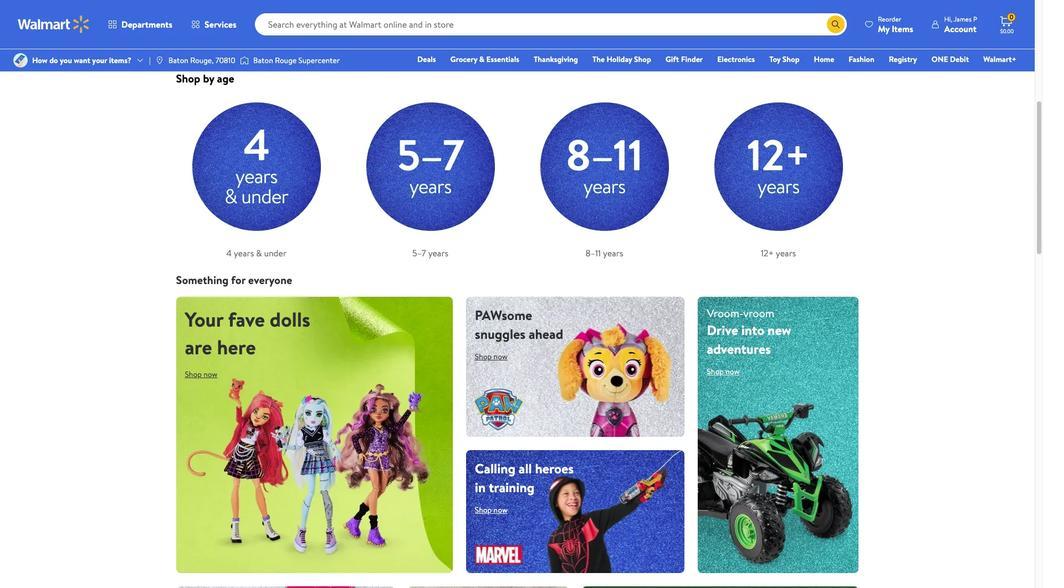 Task type: describe. For each thing, give the bounding box(es) containing it.
holiday
[[607, 54, 632, 65]]

home link
[[809, 53, 839, 65]]

pawsome
[[475, 306, 532, 325]]

vroom-vroom drive into new adventures
[[707, 306, 791, 359]]

in
[[475, 479, 486, 497]]

rouge
[[275, 55, 297, 66]]

12+ years link
[[698, 87, 859, 260]]

Search search field
[[255, 13, 847, 35]]

walmart image
[[18, 16, 90, 33]]

dolls
[[270, 306, 310, 334]]

shop down in
[[475, 505, 492, 516]]

services button
[[182, 11, 246, 38]]

debit
[[950, 54, 969, 65]]

4
[[226, 247, 232, 260]]

gift finder
[[666, 54, 703, 65]]

 image for baton
[[155, 56, 164, 65]]

electronics
[[717, 54, 755, 65]]

finder
[[681, 54, 703, 65]]

thanksgiving
[[534, 54, 578, 65]]

shop paw patrol image for pawsome snuggles ahead
[[466, 297, 685, 437]]

5–7
[[412, 247, 426, 260]]

something
[[176, 273, 229, 288]]

account
[[944, 22, 977, 35]]

here
[[217, 334, 256, 362]]

shop now link for your fave dolls are here
[[185, 366, 226, 384]]

supercenter
[[298, 55, 340, 66]]

shop down the snuggles
[[475, 352, 492, 363]]

fashion link
[[844, 53, 879, 65]]

fave
[[228, 306, 265, 334]]

5–7 years link
[[350, 87, 511, 260]]

james
[[954, 14, 972, 24]]

snuggles
[[475, 325, 526, 344]]

something for everyone
[[176, 273, 292, 288]]

ahead
[[529, 325, 563, 344]]

do
[[49, 55, 58, 66]]

home
[[814, 54, 834, 65]]

p
[[973, 14, 977, 24]]

age
[[217, 71, 234, 86]]

for
[[231, 273, 246, 288]]

hi,
[[944, 14, 952, 24]]

grocery
[[450, 54, 477, 65]]

shop now for pawsome snuggles ahead
[[475, 352, 508, 363]]

toy shop link
[[764, 53, 805, 65]]

|
[[149, 55, 151, 66]]

all
[[519, 460, 532, 479]]

deals
[[417, 54, 436, 65]]

years for 8–11
[[603, 247, 623, 260]]

baton rouge supercenter
[[253, 55, 340, 66]]

1 horizontal spatial &
[[479, 54, 484, 65]]

under
[[264, 247, 286, 260]]

shop right toy
[[782, 54, 800, 65]]

shop now link down adventures
[[707, 363, 748, 381]]

1 vertical spatial &
[[256, 247, 262, 260]]

12+ years
[[761, 247, 796, 260]]

items
[[892, 22, 913, 35]]

baton for baton rouge supercenter
[[253, 55, 273, 66]]

registry
[[889, 54, 917, 65]]

shop now link for pawsome snuggles ahead
[[475, 348, 516, 366]]

reorder
[[878, 14, 901, 24]]

shop now for calling all heroes in training
[[475, 505, 508, 516]]

hi, james p account
[[944, 14, 977, 35]]

now for your fave dolls are here
[[204, 369, 217, 380]]

your
[[92, 55, 107, 66]]

drive
[[707, 321, 738, 340]]

shop left by
[[176, 71, 200, 86]]

you
[[60, 55, 72, 66]]

search icon image
[[831, 20, 840, 29]]

shop dolls image
[[176, 297, 453, 574]]

4 years & under link
[[176, 87, 337, 260]]

shop paw patrol image for calling all heroes in training
[[466, 451, 685, 574]]

4 years & under
[[226, 247, 286, 260]]

how do you want your items?
[[32, 55, 131, 66]]

the holiday shop
[[592, 54, 651, 65]]

adventures
[[707, 340, 771, 359]]

calling
[[475, 460, 515, 479]]

toy
[[769, 54, 781, 65]]

reorder my items
[[878, 14, 913, 35]]



Task type: locate. For each thing, give the bounding box(es) containing it.
departments button
[[99, 11, 182, 38]]

shop now link down in
[[475, 502, 516, 520]]

shop right holiday
[[634, 54, 651, 65]]

70810
[[215, 55, 235, 66]]

& left under
[[256, 247, 262, 260]]

shop now
[[475, 352, 508, 363], [707, 366, 740, 378], [185, 369, 217, 380], [475, 505, 508, 516]]

&
[[479, 54, 484, 65], [256, 247, 262, 260]]

grocery & essentials link
[[445, 53, 524, 65]]

 image left how
[[13, 53, 28, 68]]

shop now link down the snuggles
[[475, 348, 516, 366]]

years for 5–7
[[428, 247, 448, 260]]

vroom-
[[707, 306, 743, 321]]

essentials
[[486, 54, 519, 65]]

shop paw patrol image
[[466, 297, 685, 437], [466, 451, 685, 574]]

8–11 years link
[[524, 87, 685, 260]]

years right 4 in the left of the page
[[234, 247, 254, 260]]

the holiday shop link
[[587, 53, 656, 65]]

category shop by age - 8 to 11 years image
[[524, 87, 685, 247]]

shop by age
[[176, 71, 234, 86]]

baton for baton rouge, 70810
[[168, 55, 188, 66]]

new
[[768, 321, 791, 340]]

grocery & essentials
[[450, 54, 519, 65]]

years right 12+
[[776, 247, 796, 260]]

& right the grocery
[[479, 54, 484, 65]]

shop now down adventures
[[707, 366, 740, 378]]

0 horizontal spatial baton
[[168, 55, 188, 66]]

calling all heroes in training
[[475, 460, 574, 497]]

one debit
[[932, 54, 969, 65]]

gift finder link
[[661, 53, 708, 65]]

0 horizontal spatial  image
[[13, 53, 28, 68]]

category shop by age - 12 plus years image
[[698, 87, 859, 247]]

by
[[203, 71, 214, 86]]

vroom
[[743, 306, 774, 321]]

3 years from the left
[[603, 247, 623, 260]]

one debit link
[[927, 53, 974, 65]]

rouge,
[[190, 55, 214, 66]]

2 shop paw patrol image from the top
[[466, 451, 685, 574]]

baton left rouge,
[[168, 55, 188, 66]]

toy shop
[[769, 54, 800, 65]]

1 years from the left
[[234, 247, 254, 260]]

items?
[[109, 55, 131, 66]]

shop now for your fave dolls are here
[[185, 369, 217, 380]]

0 vertical spatial &
[[479, 54, 484, 65]]

how
[[32, 55, 48, 66]]

years for 12+
[[776, 247, 796, 260]]

everyone
[[248, 273, 292, 288]]

0 horizontal spatial &
[[256, 247, 262, 260]]

years
[[234, 247, 254, 260], [428, 247, 448, 260], [603, 247, 623, 260], [776, 247, 796, 260]]

now down the snuggles
[[494, 352, 508, 363]]

2 years from the left
[[428, 247, 448, 260]]

shop now link down are
[[185, 366, 226, 384]]

1 baton from the left
[[168, 55, 188, 66]]

shop ride ons image
[[698, 297, 859, 574]]

category shop by age - 5 to 7 years image
[[350, 87, 511, 247]]

thanksgiving link
[[529, 53, 583, 65]]

registry link
[[884, 53, 922, 65]]

now down adventures
[[726, 366, 740, 378]]

the
[[592, 54, 605, 65]]

baton rouge, 70810
[[168, 55, 235, 66]]

now for calling all heroes in training
[[494, 505, 508, 516]]

shop now down in
[[475, 505, 508, 516]]

4 years from the left
[[776, 247, 796, 260]]

0
[[1009, 12, 1013, 22]]

now down are
[[204, 369, 217, 380]]

1 horizontal spatial baton
[[253, 55, 273, 66]]

shop now down the snuggles
[[475, 352, 508, 363]]

electronics link
[[712, 53, 760, 65]]

your fave dolls are here
[[185, 306, 310, 362]]

walmart+
[[983, 54, 1016, 65]]

$0.00
[[1000, 27, 1014, 35]]

12+
[[761, 247, 774, 260]]

 image
[[13, 53, 28, 68], [155, 56, 164, 65]]

1 horizontal spatial  image
[[155, 56, 164, 65]]

baton left 'rouge'
[[253, 55, 273, 66]]

8–11 years
[[586, 247, 623, 260]]

are
[[185, 334, 212, 362]]

1 shop paw patrol image from the top
[[466, 297, 685, 437]]

years right 8–11
[[603, 247, 623, 260]]

Walmart Site-Wide search field
[[255, 13, 847, 35]]

shop down adventures
[[707, 366, 724, 378]]

training
[[489, 479, 534, 497]]

years right 5–7
[[428, 247, 448, 260]]

heroes
[[535, 460, 574, 479]]

now for pawsome snuggles ahead
[[494, 352, 508, 363]]

 image
[[240, 55, 249, 66]]

5–7 years
[[412, 247, 448, 260]]

deals link
[[412, 53, 441, 65]]

shop now down are
[[185, 369, 217, 380]]

services
[[205, 18, 236, 30]]

years for 4
[[234, 247, 254, 260]]

1 vertical spatial shop paw patrol image
[[466, 451, 685, 574]]

pawsome snuggles ahead
[[475, 306, 563, 344]]

walmart+ link
[[978, 53, 1021, 65]]

fashion
[[849, 54, 874, 65]]

shop now link for calling all heroes in training
[[475, 502, 516, 520]]

shop now link
[[475, 348, 516, 366], [707, 363, 748, 381], [185, 366, 226, 384], [475, 502, 516, 520]]

2 baton from the left
[[253, 55, 273, 66]]

now
[[494, 352, 508, 363], [726, 366, 740, 378], [204, 369, 217, 380], [494, 505, 508, 516]]

gift
[[666, 54, 679, 65]]

my
[[878, 22, 890, 35]]

shop
[[634, 54, 651, 65], [782, 54, 800, 65], [176, 71, 200, 86], [475, 352, 492, 363], [707, 366, 724, 378], [185, 369, 202, 380], [475, 505, 492, 516]]

now down training
[[494, 505, 508, 516]]

category shop by age - 4 years and under image
[[176, 87, 337, 247]]

one
[[932, 54, 948, 65]]

shop down are
[[185, 369, 202, 380]]

 image for how
[[13, 53, 28, 68]]

8–11
[[586, 247, 601, 260]]

departments
[[121, 18, 172, 30]]

0 vertical spatial shop paw patrol image
[[466, 297, 685, 437]]

into
[[741, 321, 764, 340]]

your
[[185, 306, 223, 334]]

want
[[74, 55, 90, 66]]

 image right |
[[155, 56, 164, 65]]



Task type: vqa. For each thing, say whether or not it's contained in the screenshot.
the Debit
yes



